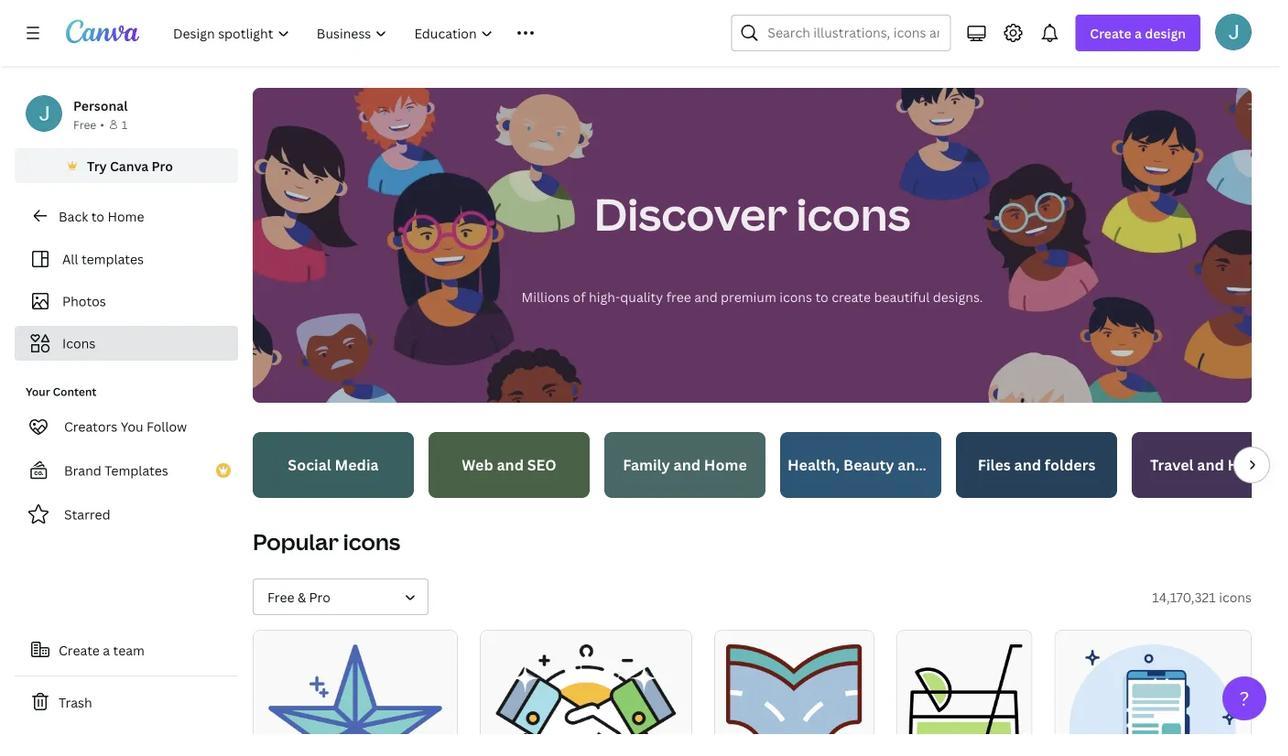 Task type: locate. For each thing, give the bounding box(es) containing it.
design
[[1145, 24, 1186, 42]]

1 horizontal spatial to
[[815, 288, 829, 305]]

•
[[100, 117, 104, 132]]

your content
[[26, 384, 96, 399]]

drink icon image
[[907, 645, 1022, 735]]

0 vertical spatial free
[[73, 117, 96, 132]]

create a design
[[1090, 24, 1186, 42]]

create left design
[[1090, 24, 1132, 42]]

hotels
[[1228, 455, 1275, 475]]

icons up create
[[796, 183, 911, 243]]

to left create
[[815, 288, 829, 305]]

home
[[107, 207, 144, 225], [704, 455, 747, 475]]

1 horizontal spatial home
[[704, 455, 747, 475]]

travel
[[1150, 455, 1194, 475]]

create for create a design
[[1090, 24, 1132, 42]]

pro inside dropdown button
[[309, 588, 330, 606]]

back to home
[[59, 207, 144, 225]]

pro
[[152, 157, 173, 174], [309, 588, 330, 606]]

create inside dropdown button
[[1090, 24, 1132, 42]]

a inside button
[[103, 642, 110, 659]]

1 horizontal spatial a
[[1135, 24, 1142, 42]]

create for create a team
[[59, 642, 100, 659]]

and right files
[[1014, 455, 1041, 475]]

0 horizontal spatial pro
[[152, 157, 173, 174]]

0 horizontal spatial create
[[59, 642, 100, 659]]

0 vertical spatial create
[[1090, 24, 1132, 42]]

quality
[[620, 288, 663, 305]]

and
[[694, 288, 718, 305], [497, 455, 524, 475], [674, 455, 701, 475], [898, 455, 925, 475], [1014, 455, 1041, 475], [1197, 455, 1224, 475]]

0 vertical spatial pro
[[152, 157, 173, 174]]

1 vertical spatial home
[[704, 455, 747, 475]]

and for travel and hotels
[[1197, 455, 1224, 475]]

financial image
[[496, 645, 677, 735]]

? button
[[1223, 677, 1267, 721]]

pro inside button
[[152, 157, 173, 174]]

1 vertical spatial pro
[[309, 588, 330, 606]]

a
[[1135, 24, 1142, 42], [103, 642, 110, 659]]

home for family and home
[[704, 455, 747, 475]]

all templates link
[[26, 242, 227, 277]]

and right beauty
[[898, 455, 925, 475]]

icons for 14,170,321 icons
[[1219, 588, 1252, 606]]

and left 'seo'
[[497, 455, 524, 475]]

1 horizontal spatial free
[[267, 588, 294, 606]]

&
[[298, 588, 306, 606]]

1 vertical spatial free
[[267, 588, 294, 606]]

john smith image
[[1215, 14, 1252, 50]]

follow
[[147, 418, 187, 435]]

pro right canva
[[152, 157, 173, 174]]

files and folders
[[978, 455, 1096, 475]]

a inside dropdown button
[[1135, 24, 1142, 42]]

create a design button
[[1076, 15, 1201, 51]]

14,170,321
[[1152, 588, 1216, 606]]

0 horizontal spatial a
[[103, 642, 110, 659]]

icons
[[796, 183, 911, 243], [780, 288, 812, 305], [343, 527, 400, 557], [1219, 588, 1252, 606]]

free left &
[[267, 588, 294, 606]]

1 horizontal spatial create
[[1090, 24, 1132, 42]]

beautiful
[[874, 288, 930, 305]]

beauty
[[844, 455, 894, 475]]

0 vertical spatial home
[[107, 207, 144, 225]]

templates
[[105, 462, 168, 479]]

you
[[121, 418, 143, 435]]

home right family
[[704, 455, 747, 475]]

to
[[91, 207, 104, 225], [815, 288, 829, 305]]

top level navigation element
[[161, 15, 687, 51], [161, 15, 687, 51]]

of
[[573, 288, 586, 305]]

media
[[335, 455, 379, 475]]

1 vertical spatial a
[[103, 642, 110, 659]]

a left team
[[103, 642, 110, 659]]

family
[[623, 455, 670, 475]]

photos link
[[26, 284, 227, 319]]

0 vertical spatial to
[[91, 207, 104, 225]]

create left team
[[59, 642, 100, 659]]

icons up free & pro dropdown button
[[343, 527, 400, 557]]

free
[[73, 117, 96, 132], [267, 588, 294, 606]]

team
[[113, 642, 145, 659]]

premium
[[721, 288, 776, 305]]

web
[[462, 455, 493, 475]]

1 horizontal spatial pro
[[309, 588, 330, 606]]

travel and hotels
[[1150, 455, 1275, 475]]

a left design
[[1135, 24, 1142, 42]]

trash
[[59, 694, 92, 711]]

0 vertical spatial a
[[1135, 24, 1142, 42]]

icons right 14,170,321
[[1219, 588, 1252, 606]]

create a team button
[[15, 632, 238, 669]]

to right back
[[91, 207, 104, 225]]

1 vertical spatial to
[[815, 288, 829, 305]]

family and home link
[[604, 432, 766, 498]]

and right family
[[674, 455, 701, 475]]

health, beauty and fashion
[[788, 455, 984, 475]]

free left "•"
[[73, 117, 96, 132]]

canva
[[110, 157, 149, 174]]

create inside button
[[59, 642, 100, 659]]

social media link
[[253, 432, 414, 498]]

0 horizontal spatial free
[[73, 117, 96, 132]]

free for free & pro
[[267, 588, 294, 606]]

0 horizontal spatial home
[[107, 207, 144, 225]]

and right free
[[694, 288, 718, 305]]

star five pointed fill style icon image
[[268, 645, 443, 735]]

and right travel at the bottom right of page
[[1197, 455, 1224, 475]]

create
[[1090, 24, 1132, 42], [59, 642, 100, 659]]

14,170,321 icons
[[1152, 588, 1252, 606]]

None search field
[[731, 15, 951, 51]]

social media
[[288, 455, 379, 475]]

all templates
[[62, 250, 144, 268]]

home up 'all templates' "link"
[[107, 207, 144, 225]]

millions of high-quality free and premium icons to create beautiful designs.
[[522, 288, 983, 305]]

1 vertical spatial create
[[59, 642, 100, 659]]

icons right premium
[[780, 288, 812, 305]]

pro for try canva pro
[[152, 157, 173, 174]]

1
[[122, 117, 128, 132]]

social
[[288, 455, 331, 475]]

family and home
[[623, 455, 747, 475]]

free inside dropdown button
[[267, 588, 294, 606]]

popular icons
[[253, 527, 400, 557]]

discover
[[594, 183, 787, 243]]

trash link
[[15, 684, 238, 721]]

web and seo
[[462, 455, 557, 475]]

pro right &
[[309, 588, 330, 606]]



Task type: vqa. For each thing, say whether or not it's contained in the screenshot.
GRAPHIC DESIGN ESSENTIALS CERTIFICATION image
no



Task type: describe. For each thing, give the bounding box(es) containing it.
and for files and folders
[[1014, 455, 1041, 475]]

your
[[26, 384, 50, 399]]

health, beauty and fashion link
[[780, 432, 984, 498]]

files and folders link
[[956, 432, 1117, 498]]

photos
[[62, 293, 106, 310]]

travel and hotels link
[[1132, 432, 1281, 498]]

fashion
[[928, 455, 984, 475]]

popular
[[253, 527, 339, 557]]

content
[[53, 384, 96, 399]]

free •
[[73, 117, 104, 132]]

?
[[1240, 686, 1250, 712]]

creators
[[64, 418, 117, 435]]

pro for free & pro
[[309, 588, 330, 606]]

icons
[[62, 335, 96, 352]]

starred link
[[15, 496, 238, 533]]

personal
[[73, 97, 128, 114]]

discover icons
[[594, 183, 911, 243]]

templates
[[81, 250, 144, 268]]

millions
[[522, 288, 570, 305]]

designs.
[[933, 288, 983, 305]]

icons for popular icons
[[343, 527, 400, 557]]

starred
[[64, 506, 110, 523]]

and for web and seo
[[497, 455, 524, 475]]

create
[[832, 288, 871, 305]]

try canva pro
[[87, 157, 173, 174]]

home for back to home
[[107, 207, 144, 225]]

files
[[978, 455, 1011, 475]]

isolated street fill vector design image
[[726, 645, 862, 735]]

a for design
[[1135, 24, 1142, 42]]

brand
[[64, 462, 101, 479]]

0 horizontal spatial to
[[91, 207, 104, 225]]

brand templates link
[[15, 452, 238, 489]]

brand templates
[[64, 462, 168, 479]]

Search search field
[[768, 16, 939, 50]]

try canva pro button
[[15, 148, 238, 183]]

seo
[[527, 455, 557, 475]]

free & pro
[[267, 588, 330, 606]]

smartphone technology detailed   style icon image
[[1069, 645, 1237, 735]]

web and seo link
[[429, 432, 590, 498]]

a for team
[[103, 642, 110, 659]]

health,
[[788, 455, 840, 475]]

and for family and home
[[674, 455, 701, 475]]

create a team
[[59, 642, 145, 659]]

back to home link
[[15, 198, 238, 234]]

icons for discover icons
[[796, 183, 911, 243]]

all
[[62, 250, 78, 268]]

creators you follow link
[[15, 408, 238, 445]]

creators you follow
[[64, 418, 187, 435]]

folders
[[1045, 455, 1096, 475]]

free
[[666, 288, 691, 305]]

free for free •
[[73, 117, 96, 132]]

high-
[[589, 288, 620, 305]]

try
[[87, 157, 107, 174]]

free & pro button
[[253, 579, 429, 615]]

back
[[59, 207, 88, 225]]



